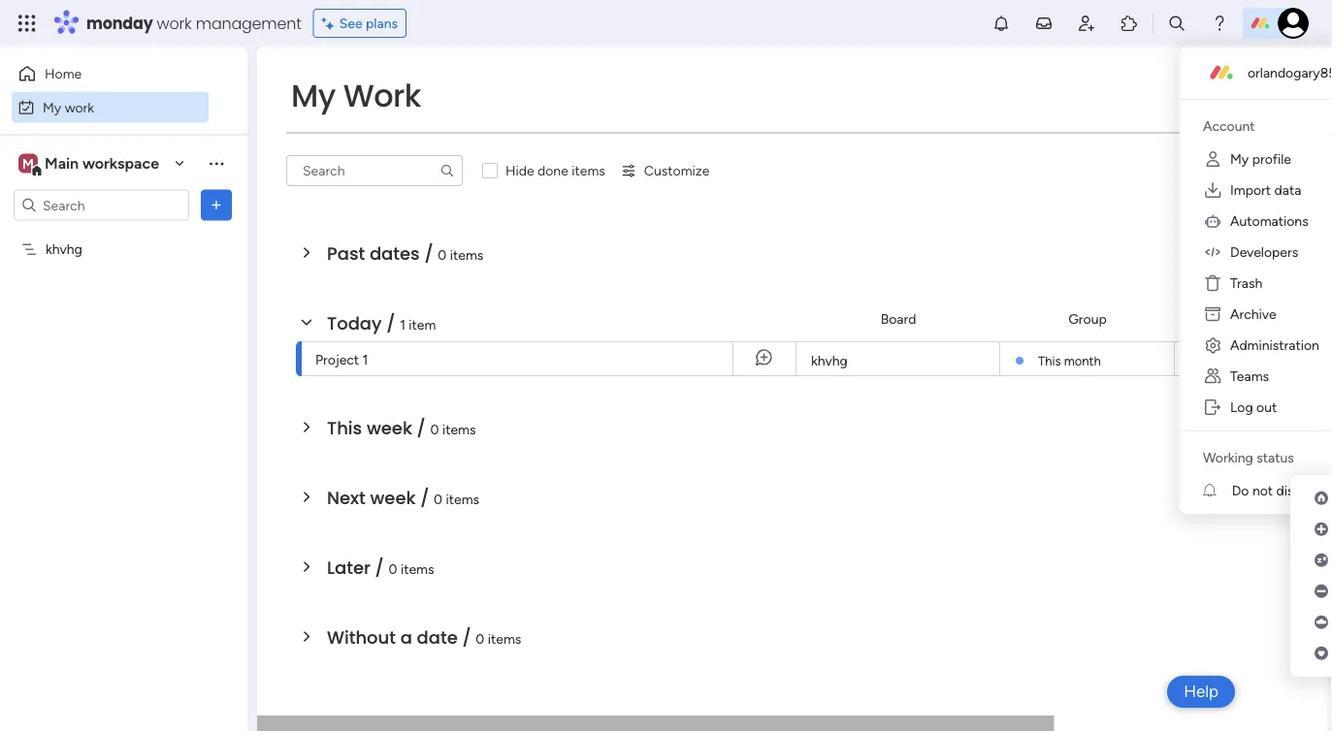 Task type: locate. For each thing, give the bounding box(es) containing it.
/
[[424, 241, 433, 266], [386, 311, 395, 336], [417, 416, 426, 441], [420, 486, 429, 510], [375, 556, 384, 580], [462, 625, 471, 650]]

1 horizontal spatial work
[[157, 12, 192, 34]]

work down home
[[65, 99, 94, 115]]

0 down this week / 0 items
[[434, 491, 443, 508]]

past
[[327, 241, 365, 266]]

items up next week / 0 items
[[443, 421, 476, 438]]

0
[[438, 247, 447, 263], [430, 421, 439, 438], [434, 491, 443, 508], [389, 561, 397, 577], [476, 631, 485, 647]]

customize button
[[613, 155, 718, 186]]

teams
[[1231, 368, 1270, 385]]

items inside without a date / 0 items
[[488, 631, 522, 647]]

0 for next week /
[[434, 491, 443, 508]]

developers image
[[1203, 243, 1223, 262]]

do
[[1232, 483, 1249, 499]]

my profile link
[[1188, 144, 1333, 175]]

my inside button
[[43, 99, 61, 115]]

project 1
[[315, 351, 368, 368]]

not
[[1253, 483, 1273, 499]]

my for my work
[[43, 99, 61, 115]]

see plans button
[[313, 9, 407, 38]]

automations image
[[1203, 212, 1223, 231]]

week up next week / 0 items
[[367, 416, 412, 441]]

1
[[400, 316, 406, 333], [363, 351, 368, 368]]

working status wfh image
[[1315, 491, 1329, 507]]

this month
[[1038, 353, 1101, 369]]

my profile
[[1231, 151, 1292, 167]]

this
[[1038, 353, 1061, 369], [327, 416, 362, 441]]

1 left item
[[400, 316, 406, 333]]

help button
[[1168, 676, 1235, 708]]

my right the my profile image
[[1231, 151, 1249, 167]]

items right later
[[401, 561, 434, 577]]

account
[[1203, 117, 1255, 134]]

see
[[339, 15, 363, 32]]

items right dates
[[450, 247, 484, 263]]

0 vertical spatial 1
[[400, 316, 406, 333]]

None search field
[[286, 155, 463, 186]]

week
[[367, 416, 412, 441], [370, 486, 416, 510]]

automations
[[1231, 213, 1309, 230]]

search image
[[440, 163, 455, 179]]

data
[[1275, 182, 1302, 198]]

this for month
[[1038, 353, 1061, 369]]

workspace
[[82, 154, 159, 173]]

administration image
[[1203, 336, 1223, 355]]

administration
[[1231, 337, 1320, 354]]

1 vertical spatial work
[[65, 99, 94, 115]]

project
[[315, 351, 359, 368]]

working status on break image
[[1315, 553, 1329, 569]]

2 horizontal spatial my
[[1231, 151, 1249, 167]]

0 inside past dates / 0 items
[[438, 247, 447, 263]]

/ left item
[[386, 311, 395, 336]]

0 horizontal spatial my
[[43, 99, 61, 115]]

work for monday
[[157, 12, 192, 34]]

0 vertical spatial work
[[157, 12, 192, 34]]

0 horizontal spatial 1
[[363, 351, 368, 368]]

search everything image
[[1168, 14, 1187, 33]]

items
[[572, 163, 605, 179], [450, 247, 484, 263], [443, 421, 476, 438], [446, 491, 480, 508], [401, 561, 434, 577], [488, 631, 522, 647]]

0 right later
[[389, 561, 397, 577]]

khvhg link
[[808, 343, 988, 378]]

1 right project
[[363, 351, 368, 368]]

my left work
[[291, 74, 336, 117]]

items inside past dates / 0 items
[[450, 247, 484, 263]]

0 vertical spatial khvhg
[[46, 241, 82, 258]]

/ right date
[[462, 625, 471, 650]]

administration link
[[1188, 330, 1333, 361]]

board
[[881, 311, 917, 328]]

invite members image
[[1077, 14, 1097, 33]]

0 inside without a date / 0 items
[[476, 631, 485, 647]]

items inside next week / 0 items
[[446, 491, 480, 508]]

work inside button
[[65, 99, 94, 115]]

items right date
[[488, 631, 522, 647]]

working status
[[1203, 449, 1294, 466]]

notifications image
[[992, 14, 1011, 33]]

this left month
[[1038, 353, 1061, 369]]

log out image
[[1203, 398, 1223, 417]]

0 inside this week / 0 items
[[430, 421, 439, 438]]

my work button
[[12, 92, 209, 123]]

0 horizontal spatial this
[[327, 416, 362, 441]]

help
[[1184, 682, 1219, 702]]

work right "monday"
[[157, 12, 192, 34]]

0 vertical spatial week
[[367, 416, 412, 441]]

without
[[327, 625, 396, 650]]

import data
[[1231, 182, 1302, 198]]

next
[[327, 486, 366, 510]]

a
[[400, 625, 412, 650]]

out
[[1257, 399, 1277, 416]]

0 horizontal spatial khvhg
[[46, 241, 82, 258]]

1 horizontal spatial 1
[[400, 316, 406, 333]]

/ down this week / 0 items
[[420, 486, 429, 510]]

items down this week / 0 items
[[446, 491, 480, 508]]

week right the next
[[370, 486, 416, 510]]

0 right date
[[476, 631, 485, 647]]

1 vertical spatial week
[[370, 486, 416, 510]]

working status outside image
[[1315, 615, 1329, 631]]

disturb
[[1277, 483, 1319, 499]]

workspace selection element
[[18, 152, 162, 177]]

main workspace
[[45, 154, 159, 173]]

1 horizontal spatial my
[[291, 74, 336, 117]]

0 up next week / 0 items
[[430, 421, 439, 438]]

1 vertical spatial this
[[327, 416, 362, 441]]

status
[[1257, 449, 1294, 466]]

my
[[291, 74, 336, 117], [43, 99, 61, 115], [1231, 151, 1249, 167]]

0 right dates
[[438, 247, 447, 263]]

hide
[[506, 163, 534, 179]]

khvhg
[[46, 241, 82, 258], [811, 353, 848, 369]]

workspace options image
[[207, 154, 226, 173]]

do not disturb
[[1232, 483, 1319, 499]]

1 horizontal spatial this
[[1038, 353, 1061, 369]]

this week / 0 items
[[327, 416, 476, 441]]

work
[[157, 12, 192, 34], [65, 99, 94, 115]]

option
[[0, 232, 247, 236]]

this down project 1
[[327, 416, 362, 441]]

archive image
[[1203, 305, 1223, 324]]

1 horizontal spatial khvhg
[[811, 353, 848, 369]]

import
[[1231, 182, 1271, 198]]

done
[[538, 163, 569, 179]]

0 horizontal spatial work
[[65, 99, 94, 115]]

without a date / 0 items
[[327, 625, 522, 650]]

working status family image
[[1315, 646, 1329, 662]]

my work
[[291, 74, 421, 117]]

week for this
[[367, 416, 412, 441]]

profile
[[1253, 151, 1292, 167]]

0 vertical spatial this
[[1038, 353, 1061, 369]]

apps image
[[1120, 14, 1139, 33]]

later
[[327, 556, 371, 580]]

0 inside next week / 0 items
[[434, 491, 443, 508]]

working
[[1203, 449, 1254, 466]]

my down home
[[43, 99, 61, 115]]



Task type: describe. For each thing, give the bounding box(es) containing it.
items right done
[[572, 163, 605, 179]]

hide done items
[[506, 163, 605, 179]]

my profile image
[[1203, 149, 1223, 169]]

today / 1 item
[[327, 311, 436, 336]]

/ right later
[[375, 556, 384, 580]]

trash
[[1231, 275, 1263, 292]]

trash link
[[1188, 268, 1333, 299]]

1 inside today / 1 item
[[400, 316, 406, 333]]

main
[[45, 154, 79, 173]]

working status ooo image
[[1315, 584, 1329, 600]]

see plans
[[339, 15, 398, 32]]

this for week
[[327, 416, 362, 441]]

log out
[[1231, 399, 1277, 416]]

work for my
[[65, 99, 94, 115]]

month
[[1064, 353, 1101, 369]]

import data link
[[1188, 175, 1333, 206]]

work
[[343, 74, 421, 117]]

items inside this week / 0 items
[[443, 421, 476, 438]]

0 for past dates /
[[438, 247, 447, 263]]

khvhg list box
[[0, 229, 247, 528]]

home button
[[12, 58, 209, 89]]

0 for this week /
[[430, 421, 439, 438]]

today
[[327, 311, 382, 336]]

v2 surfce notifications image
[[1203, 481, 1232, 501]]

inbox image
[[1035, 14, 1054, 33]]

v2 overdue deadline image
[[1299, 350, 1314, 368]]

help image
[[1210, 14, 1230, 33]]

working status sick image
[[1315, 522, 1329, 538]]

people
[[1213, 311, 1254, 328]]

archive link
[[1188, 299, 1333, 330]]

log
[[1231, 399, 1254, 416]]

my for my work
[[291, 74, 336, 117]]

m
[[22, 155, 34, 172]]

select product image
[[17, 14, 37, 33]]

Filter dashboard by text search field
[[286, 155, 463, 186]]

1 vertical spatial 1
[[363, 351, 368, 368]]

my work
[[43, 99, 94, 115]]

management
[[196, 12, 302, 34]]

week for next
[[370, 486, 416, 510]]

/ up next week / 0 items
[[417, 416, 426, 441]]

items inside later / 0 items
[[401, 561, 434, 577]]

archive
[[1231, 306, 1277, 323]]

0 inside later / 0 items
[[389, 561, 397, 577]]

home
[[45, 66, 82, 82]]

import data image
[[1203, 181, 1223, 200]]

customize
[[644, 163, 710, 179]]

Search in workspace field
[[41, 194, 162, 216]]

1 vertical spatial khvhg
[[811, 353, 848, 369]]

dates
[[370, 241, 420, 266]]

monday work management
[[86, 12, 302, 34]]

item
[[409, 316, 436, 333]]

date
[[417, 625, 458, 650]]

my for my profile
[[1231, 151, 1249, 167]]

workspace image
[[18, 153, 38, 174]]

gary orlando image
[[1278, 8, 1309, 39]]

teams image
[[1203, 367, 1223, 386]]

orlandogary85
[[1248, 65, 1333, 81]]

options image
[[207, 196, 226, 215]]

/ right dates
[[424, 241, 433, 266]]

monday
[[86, 12, 153, 34]]

next week / 0 items
[[327, 486, 480, 510]]

developers
[[1231, 244, 1299, 261]]

teams link
[[1188, 361, 1333, 392]]

trash image
[[1203, 274, 1223, 293]]

plans
[[366, 15, 398, 32]]

group
[[1069, 311, 1107, 328]]

later / 0 items
[[327, 556, 434, 580]]

khvhg inside list box
[[46, 241, 82, 258]]

past dates / 0 items
[[327, 241, 484, 266]]



Task type: vqa. For each thing, say whether or not it's contained in the screenshot.
Close My workspaces icon
no



